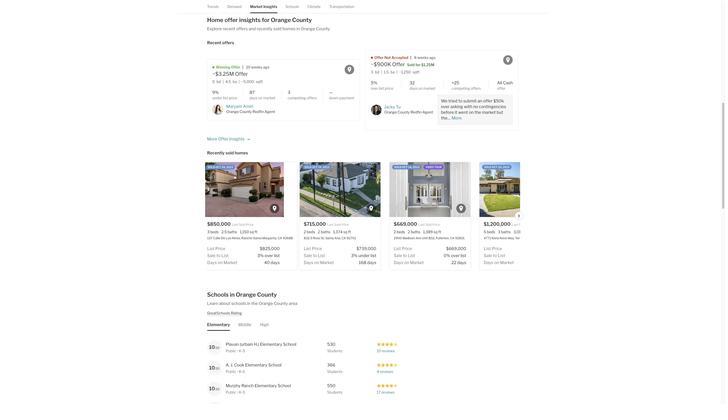 Task type: vqa. For each thing, say whether or not it's contained in the screenshot.


Task type: locate. For each thing, give the bounding box(es) containing it.
price inside the $669,000 last sold price
[[433, 223, 440, 227]]

0 vertical spatial weeks
[[418, 55, 429, 60]]

• down plavan
[[237, 349, 238, 354]]

3,010
[[514, 230, 524, 235]]

sqft
[[413, 70, 420, 74], [256, 79, 263, 84]]

competing offers
[[452, 86, 481, 91], [288, 96, 317, 100]]

4 oct from the left
[[492, 166, 498, 169]]

4 sale from the left
[[484, 254, 492, 259]]

1 vertical spatial $669,000
[[446, 247, 467, 252]]

2 vertical spatial public
[[226, 391, 236, 395]]

on for 22
[[405, 261, 409, 266]]

agent inside jacky tu orange county redfin agent
[[423, 110, 433, 115]]

3 /10 from the top
[[215, 388, 220, 392]]

ba
[[391, 70, 395, 74], [233, 79, 237, 84]]

2 baths
[[318, 230, 331, 235], [408, 230, 421, 235]]

list for $669,000
[[461, 254, 467, 259]]

last up 3,010
[[512, 223, 518, 227]]

1 vertical spatial schools
[[207, 292, 229, 299]]

1 public from the top
[[226, 349, 236, 354]]

5,000
[[244, 79, 254, 84]]

middle element
[[238, 316, 252, 331]]

ba for 4.5
[[233, 79, 237, 84]]

2 ft from the left
[[348, 230, 351, 235]]

last
[[232, 223, 238, 227], [327, 223, 334, 227], [419, 223, 425, 227], [512, 223, 518, 227]]

• inside the plavan (urbain h.) elementary school public • k-5
[[237, 349, 238, 354]]

17 reviews
[[377, 391, 395, 395]]

elementary element
[[207, 316, 230, 331]]

2023 for $1,200,000
[[503, 166, 510, 169]]

under
[[359, 254, 370, 259]]

3% left under
[[351, 254, 358, 259]]

3 sold oct 24, 2023 from the left
[[395, 166, 420, 169]]

1 baths from the left
[[228, 230, 237, 235]]

sq for $1,200,000
[[524, 230, 528, 235]]

1 horizontal spatial competing offers
[[452, 86, 481, 91]]

92886
[[539, 237, 549, 241]]

1 vertical spatial more
[[207, 137, 217, 142]]

1 horizontal spatial in
[[247, 302, 251, 307]]

cash
[[503, 81, 513, 86]]

0 horizontal spatial list
[[274, 254, 280, 259]]

sold inside the $715,000 last sold price
[[334, 223, 341, 227]]

transportation
[[329, 4, 355, 9]]

0 vertical spatial more
[[452, 116, 462, 121]]

sold inside $850,000 last sold price
[[239, 223, 246, 227]]

0 horizontal spatial 2 beds
[[304, 230, 315, 235]]

2 rating 4.0 out of 5 element from the top
[[377, 364, 398, 368]]

days for 87
[[250, 96, 258, 100]]

1 vertical spatial 6
[[243, 370, 245, 374]]

6 inside a. j. cook elementary school public • k-6
[[243, 370, 245, 374]]

days for 22
[[394, 261, 404, 266]]

3 list from the left
[[461, 254, 467, 259]]

market down $1.25m
[[424, 86, 436, 91]]

10 /10 left a.
[[209, 366, 220, 371]]

schools left "climate" at top
[[286, 4, 299, 9]]

1 horizontal spatial schools
[[286, 4, 299, 9]]

0 vertical spatial reviews
[[382, 349, 395, 354]]

over for $850,000
[[265, 254, 273, 259]]

168 days
[[359, 261, 377, 266]]

0 vertical spatial offers
[[471, 86, 481, 91]]

over down we
[[441, 105, 450, 109]]

1 vertical spatial competing offers
[[288, 96, 317, 100]]

price down "ross"
[[312, 247, 322, 252]]

3 • from the top
[[237, 391, 238, 395]]

3 oct from the left
[[402, 166, 408, 169]]

0 horizontal spatial santa
[[253, 237, 262, 241]]

last inside the $669,000 last sold price
[[419, 223, 425, 227]]

2 oct from the left
[[312, 166, 318, 169]]

in down schools link at the left
[[297, 26, 300, 31]]

3% for $715,000
[[351, 254, 358, 259]]

0 horizontal spatial list price
[[207, 247, 226, 252]]

reviews for 530
[[382, 349, 395, 354]]

last inside $1,200,000 last sold price
[[512, 223, 518, 227]]

3 sq from the left
[[434, 230, 438, 235]]

baths up los
[[228, 230, 237, 235]]

2023 for $715,000
[[323, 166, 330, 169]]

b32,
[[429, 237, 435, 241]]

1 horizontal spatial 6
[[414, 55, 417, 60]]

10 /10 for plavan (urbain h.) elementary school
[[209, 345, 220, 351]]

ca right linda,
[[534, 237, 538, 241]]

1 10 /10 from the top
[[209, 345, 220, 351]]

sold
[[274, 26, 282, 31], [226, 151, 234, 156]]

sold for $715,000
[[334, 223, 341, 227]]

4 sold oct 24, 2023 from the left
[[485, 166, 510, 169]]

days for 32
[[410, 86, 418, 91]]

4 ca from the left
[[534, 237, 538, 241]]

0 horizontal spatial sale to list
[[207, 254, 229, 259]]

sale to list down madison
[[394, 254, 415, 259]]

0 vertical spatial the
[[475, 110, 481, 115]]

0 horizontal spatial agent
[[265, 110, 275, 114]]

1 horizontal spatial for
[[416, 63, 421, 67]]

k- inside the plavan (urbain h.) elementary school public • k-5
[[239, 349, 243, 354]]

sold oct 24, 2023 for $715,000
[[304, 166, 330, 169]]

1 list from the left
[[274, 254, 280, 259]]

2 baths for $669,000
[[408, 230, 421, 235]]

agent inside maryam amiri orange county redfin agent
[[265, 110, 275, 114]]

4 24, from the left
[[499, 166, 503, 169]]

baths up kove
[[502, 230, 511, 235]]

days for $850,000
[[271, 261, 280, 266]]

0 horizontal spatial insights
[[229, 137, 245, 142]]

/10
[[215, 346, 220, 350], [215, 367, 220, 371], [215, 388, 220, 392]]

4 2 from the left
[[408, 230, 410, 235]]

on down with
[[469, 110, 474, 115]]

$50k
[[494, 99, 504, 104]]

sale for $850,000
[[207, 254, 216, 259]]

santa right rancho
[[253, 237, 262, 241]]

ca for $715,000
[[342, 237, 346, 241]]

rating 4.0 out of 5 element up 4 reviews
[[377, 364, 398, 368]]

1 beds from the left
[[210, 230, 219, 235]]

3 baths from the left
[[411, 230, 421, 235]]

32
[[410, 81, 415, 86]]

market inside list price sale to list days on market
[[500, 261, 514, 266]]

3 sale from the left
[[394, 254, 402, 259]]

county
[[292, 17, 312, 23], [316, 26, 330, 31], [240, 110, 252, 114], [398, 110, 410, 115], [257, 292, 277, 299], [274, 302, 288, 307]]

2 horizontal spatial sale to list
[[394, 254, 415, 259]]

competing for 3
[[288, 96, 306, 100]]

reviews for 366
[[380, 370, 393, 374]]

the
[[475, 110, 481, 115], [441, 116, 448, 121], [252, 302, 258, 307]]

sold oct 24, 2023 for $669,000
[[395, 166, 420, 169]]

jacky tu button
[[385, 105, 401, 110]]

1 horizontal spatial 2 beds
[[394, 230, 405, 235]]

over up 22
[[451, 254, 460, 259]]

1 horizontal spatial bd
[[375, 70, 380, 74]]

students down 530
[[327, 349, 343, 354]]

/10 left murphy on the bottom
[[215, 388, 220, 392]]

1 2023 from the left
[[226, 166, 233, 169]]

the down before
[[441, 116, 448, 121]]

1 vertical spatial offers
[[222, 40, 234, 45]]

list price
[[207, 247, 226, 252], [304, 247, 322, 252], [394, 247, 412, 252]]

5 up 9%
[[212, 79, 215, 84]]

agent for maryam amiri
[[265, 110, 275, 114]]

days for 168
[[304, 261, 314, 266]]

beds up 2900
[[397, 230, 405, 235]]

1 2 from the left
[[304, 230, 306, 235]]

to down madison
[[403, 254, 407, 259]]

1 vertical spatial public
[[226, 370, 236, 374]]

public
[[226, 349, 236, 354], [226, 370, 236, 374], [226, 391, 236, 395]]

1 3% from the left
[[257, 254, 264, 259]]

2 baths up 'ave'
[[408, 230, 421, 235]]

1 sale from the left
[[207, 254, 216, 259]]

1 sold oct 24, 2023 from the left
[[208, 166, 233, 169]]

| left 1.5 at the right of the page
[[381, 70, 382, 74]]

in up schools
[[230, 292, 235, 299]]

2 up 832
[[304, 230, 306, 235]]

| left 1,250
[[397, 70, 398, 74]]

public down "j."
[[226, 370, 236, 374]]

and
[[249, 26, 256, 31]]

ba for 1.5
[[391, 70, 395, 74]]

2 horizontal spatial list
[[461, 254, 467, 259]]

sq for $669,000
[[434, 230, 438, 235]]

price right over
[[385, 86, 394, 91]]

to up the asking
[[459, 99, 463, 104]]

0 horizontal spatial days
[[271, 261, 280, 266]]

3 beds from the left
[[397, 230, 405, 235]]

1 horizontal spatial list
[[371, 254, 377, 259]]

transportation link
[[329, 0, 355, 13]]

demand
[[227, 4, 242, 9]]

3 for 3 baths
[[498, 230, 501, 235]]

list up 168 days
[[371, 254, 377, 259]]

sale down 832
[[304, 254, 312, 259]]

1 vertical spatial 10 /10
[[209, 366, 220, 371]]

days right '40'
[[271, 261, 280, 266]]

1 horizontal spatial over
[[441, 105, 450, 109]]

0 horizontal spatial over
[[265, 254, 273, 259]]

more offer insights
[[207, 137, 246, 142]]

10 /10 left plavan
[[209, 345, 220, 351]]

3% over list
[[257, 254, 280, 259]]

1 ft from the left
[[255, 230, 257, 235]]

2 up "ross"
[[318, 230, 320, 235]]

ca for $669,000
[[450, 237, 455, 241]]

2 vertical spatial in
[[247, 302, 251, 307]]

1 k- from the top
[[239, 349, 243, 354]]

0 horizontal spatial competing
[[288, 96, 306, 100]]

2 public from the top
[[226, 370, 236, 374]]

0 horizontal spatial 6
[[243, 370, 245, 374]]

2 santa from the left
[[326, 237, 334, 241]]

school
[[283, 343, 297, 347], [268, 363, 282, 368], [278, 384, 291, 389]]

baths for $669,000
[[411, 230, 421, 235]]

1 sale to list from the left
[[207, 254, 229, 259]]

offers for 3
[[307, 96, 317, 100]]

students down the 550
[[327, 391, 343, 395]]

all cash
[[497, 81, 513, 86]]

6 up ~ $900k offer sold for $1.25m
[[414, 55, 417, 60]]

3 for 3 beds
[[207, 230, 210, 235]]

offer
[[375, 55, 384, 60], [392, 61, 405, 68], [231, 65, 240, 69], [235, 71, 248, 77], [497, 86, 506, 91], [218, 137, 229, 142]]

3 days from the left
[[458, 261, 467, 266]]

3 2023 from the left
[[413, 166, 420, 169]]

1 horizontal spatial agent
[[423, 110, 433, 115]]

1 vertical spatial weeks
[[251, 65, 263, 69]]

more for more offer insights
[[207, 137, 217, 142]]

2 sale from the left
[[304, 254, 312, 259]]

0 vertical spatial public
[[226, 349, 236, 354]]

0 horizontal spatial ago
[[263, 65, 270, 69]]

baths up 'ave'
[[411, 230, 421, 235]]

3,010 sq ft
[[514, 230, 532, 235]]

1 students from the top
[[327, 349, 343, 354]]

way,
[[508, 237, 515, 241]]

3 10 /10 from the top
[[209, 387, 220, 392]]

2 vertical spatial students
[[327, 391, 343, 395]]

1 vertical spatial bd
[[217, 79, 221, 84]]

0 horizontal spatial 2 baths
[[318, 230, 331, 235]]

2 • from the top
[[237, 370, 238, 374]]

rating 4.0 out of 5 element up '10 reviews'
[[377, 343, 398, 347]]

$3.25m
[[215, 71, 234, 77]]

santa
[[253, 237, 262, 241], [326, 237, 334, 241]]

ba right 1.5 at the right of the page
[[391, 70, 395, 74]]

1 rating 4.0 out of 5 element from the top
[[377, 343, 398, 347]]

3 ca from the left
[[450, 237, 455, 241]]

3 sale to list from the left
[[394, 254, 415, 259]]

2 vertical spatial /10
[[215, 388, 220, 392]]

sale for $669,000
[[394, 254, 402, 259]]

2 beds up 2900
[[394, 230, 405, 235]]

0 vertical spatial rating 4.0 out of 5 element
[[377, 343, 398, 347]]

to for $669,000
[[403, 254, 407, 259]]

3 2 from the left
[[394, 230, 396, 235]]

sale to list
[[207, 254, 229, 259], [304, 254, 325, 259], [394, 254, 415, 259]]

1 sq from the left
[[250, 230, 254, 235]]

2 vertical spatial k-
[[239, 391, 243, 395]]

county down 'amiri' on the left top of the page
[[240, 110, 252, 114]]

students for 366
[[327, 370, 343, 374]]

elementary right ranch
[[255, 384, 277, 389]]

1 last from the left
[[232, 223, 238, 227]]

2 sq from the left
[[344, 230, 348, 235]]

video
[[426, 166, 434, 169]]

offer up contingencies
[[483, 99, 493, 104]]

sqft for 3 bd | 1.5 ba | ~ 1,250 sqft
[[413, 70, 420, 74]]

in
[[297, 26, 300, 31], [230, 292, 235, 299], [247, 302, 251, 307]]

2 ca from the left
[[342, 237, 346, 241]]

4 ft from the left
[[529, 230, 532, 235]]

0 vertical spatial 10 /10
[[209, 345, 220, 351]]

4
[[377, 370, 379, 374]]

offer down accepted
[[392, 61, 405, 68]]

1 oct from the left
[[216, 166, 221, 169]]

0 vertical spatial for
[[262, 17, 270, 23]]

more down it
[[452, 116, 462, 121]]

rating 4.0 out of 5 element for 530
[[377, 343, 398, 347]]

school inside the plavan (urbain h.) elementary school public • k-5
[[283, 343, 297, 347]]

0 horizontal spatial schools
[[207, 292, 229, 299]]

4.5
[[226, 79, 231, 84]]

oct for $850,000
[[216, 166, 221, 169]]

3 24, from the left
[[408, 166, 412, 169]]

last for $669,000
[[419, 223, 425, 227]]

4 sq from the left
[[524, 230, 528, 235]]

days down 32
[[410, 86, 418, 91]]

3 public from the top
[[226, 391, 236, 395]]

2 vertical spatial the
[[252, 302, 258, 307]]

weeks up the 5,000
[[251, 65, 263, 69]]

days on market down 32
[[410, 86, 436, 91]]

0 horizontal spatial in
[[230, 292, 235, 299]]

2 sale to list from the left
[[304, 254, 325, 259]]

price
[[385, 86, 394, 91], [229, 96, 237, 100], [246, 223, 254, 227], [342, 223, 349, 227], [433, 223, 440, 227], [526, 223, 534, 227], [215, 247, 226, 252], [312, 247, 322, 252], [402, 247, 412, 252], [492, 247, 502, 252]]

reviews
[[382, 349, 395, 354], [380, 370, 393, 374], [382, 391, 395, 395]]

1 vertical spatial /10
[[215, 367, 220, 371]]

market
[[250, 4, 263, 9], [424, 86, 436, 91], [263, 96, 276, 100], [224, 261, 237, 266], [320, 261, 334, 266], [410, 261, 424, 266], [500, 261, 514, 266]]

~
[[371, 61, 374, 68], [400, 70, 402, 74], [212, 71, 215, 77], [242, 79, 244, 84]]

oct for $715,000
[[312, 166, 318, 169]]

0 vertical spatial homes
[[283, 26, 296, 31]]

school for a. j. cook elementary school
[[268, 363, 282, 368]]

2 10 /10 from the top
[[209, 366, 220, 371]]

market down 832 s ross st, santa ana, ca 92701
[[320, 261, 334, 266]]

1 horizontal spatial offers
[[236, 26, 248, 31]]

list right over
[[379, 86, 384, 91]]

1 24, from the left
[[222, 166, 226, 169]]

2 horizontal spatial in
[[297, 26, 300, 31]]

ft for $850,000
[[255, 230, 257, 235]]

recently
[[257, 26, 273, 31]]

1 /10 from the top
[[215, 346, 220, 350]]

students for 550
[[327, 391, 343, 395]]

2 vertical spatial school
[[278, 384, 291, 389]]

2 beds from the left
[[307, 230, 315, 235]]

next image
[[518, 215, 521, 218]]

2 sold from the left
[[304, 166, 312, 169]]

redfin inside maryam amiri orange county redfin agent
[[253, 110, 264, 114]]

2 k- from the top
[[239, 370, 243, 374]]

4 baths from the left
[[502, 230, 511, 235]]

1 sold from the left
[[208, 166, 215, 169]]

on down "ross"
[[314, 261, 319, 266]]

0 horizontal spatial the
[[252, 302, 258, 307]]

0 vertical spatial school
[[283, 343, 297, 347]]

2 /10 from the top
[[215, 367, 220, 371]]

4 beds from the left
[[487, 230, 496, 235]]

1,389 sq ft
[[423, 230, 441, 235]]

middle
[[238, 323, 252, 328]]

2 sold oct 24, 2023 from the left
[[304, 166, 330, 169]]

3 ft from the left
[[439, 230, 441, 235]]

0 vertical spatial insights
[[264, 4, 277, 9]]

3 students from the top
[[327, 391, 343, 395]]

1 horizontal spatial more
[[452, 116, 462, 121]]

1 2 baths from the left
[[318, 230, 331, 235]]

1 list price from the left
[[207, 247, 226, 252]]

1 vertical spatial competing
[[288, 96, 306, 100]]

for inside ~ $900k offer sold for $1.25m
[[416, 63, 421, 67]]

schools for schools
[[286, 4, 299, 9]]

0 horizontal spatial $669,000
[[394, 222, 417, 227]]

2 3% from the left
[[351, 254, 358, 259]]

3 sold from the left
[[395, 166, 402, 169]]

orange down maryam
[[226, 110, 239, 114]]

10 left plavan
[[209, 345, 215, 351]]

0 vertical spatial ba
[[391, 70, 395, 74]]

2 baths from the left
[[321, 230, 331, 235]]

0 vertical spatial ago
[[430, 55, 436, 60]]

2 baths up the 'st,'
[[318, 230, 331, 235]]

payment
[[339, 96, 354, 100]]

0 horizontal spatial competing offers
[[288, 96, 317, 100]]

1 horizontal spatial $669,000
[[446, 247, 467, 252]]

ba right 4.5
[[233, 79, 237, 84]]

days right 168
[[367, 261, 377, 266]]

24,
[[222, 166, 226, 169], [318, 166, 322, 169], [408, 166, 412, 169], [499, 166, 503, 169]]

4 sold from the left
[[485, 166, 492, 169]]

10 left a.
[[209, 366, 215, 371]]

0 vertical spatial in
[[297, 26, 300, 31]]

list down madison
[[408, 254, 415, 259]]

public inside a. j. cook elementary school public • k-6
[[226, 370, 236, 374]]

0 vertical spatial competing offers
[[452, 86, 481, 91]]

agent
[[265, 110, 275, 114], [423, 110, 433, 115]]

0 horizontal spatial ba
[[233, 79, 237, 84]]

k- for j.
[[239, 370, 243, 374]]

5%
[[371, 81, 378, 86]]

public down plavan
[[226, 349, 236, 354]]

sold up 1,389
[[426, 223, 432, 227]]

2 list from the left
[[371, 254, 377, 259]]

list
[[274, 254, 280, 259], [371, 254, 377, 259], [461, 254, 467, 259]]

public inside the plavan (urbain h.) elementary school public • k-5
[[226, 349, 236, 354]]

832
[[304, 237, 310, 241]]

photo of 832 s ross st, santa ana, ca 92701 image
[[300, 163, 381, 218]]

last up 1,389
[[419, 223, 425, 227]]

1 vertical spatial reviews
[[380, 370, 393, 374]]

days down 87
[[250, 96, 258, 100]]

elementary inside a. j. cook elementary school public • k-6
[[245, 363, 268, 368]]

over
[[441, 105, 450, 109], [265, 254, 273, 259], [451, 254, 460, 259]]

offer inside we tried to submit an offer $50k over asking with no contingencies before it went on the market but the
[[483, 99, 493, 104]]

1 • from the top
[[237, 349, 238, 354]]

list price down s
[[304, 247, 322, 252]]

accepted
[[392, 55, 409, 60]]

school inside a. j. cook elementary school public • k-6
[[268, 363, 282, 368]]

on for 40
[[218, 261, 223, 266]]

3 list price from the left
[[394, 247, 412, 252]]

3 k- from the top
[[239, 391, 243, 395]]

sold oct 24, 2023 for $850,000
[[208, 166, 233, 169]]

1 horizontal spatial sqft
[[413, 70, 420, 74]]

0 vertical spatial offer
[[225, 17, 238, 23]]

beds for $669,000
[[397, 230, 405, 235]]

more for more
[[452, 116, 462, 121]]

sale to list for $715,000
[[304, 254, 325, 259]]

baths for $1,200,000
[[502, 230, 511, 235]]

list price down calle
[[207, 247, 226, 252]]

offer up the recently sold homes
[[218, 137, 229, 142]]

5 down ranch
[[243, 391, 245, 395]]

on down "de"
[[218, 261, 223, 266]]

list price for $850,000
[[207, 247, 226, 252]]

recently sold homes
[[207, 151, 248, 156]]

0 vertical spatial competing
[[452, 86, 470, 91]]

rating 4.0 out of 5 element
[[377, 343, 398, 347], [377, 364, 398, 368], [377, 384, 398, 389]]

0 horizontal spatial homes
[[235, 151, 248, 156]]

10 left murphy on the bottom
[[209, 387, 215, 392]]

• for (urbain
[[237, 349, 238, 354]]

$1.25m
[[422, 63, 435, 67]]

1 vertical spatial k-
[[239, 370, 243, 374]]

price up the 1,150 sq ft
[[246, 223, 254, 227]]

k- down cook
[[239, 370, 243, 374]]

0% over list
[[444, 254, 467, 259]]

baths for $850,000
[[228, 230, 237, 235]]

price inside the $715,000 last sold price
[[342, 223, 349, 227]]

ft up fullerton,
[[439, 230, 441, 235]]

4 2023 from the left
[[503, 166, 510, 169]]

sale inside list price sale to list days on market
[[484, 254, 492, 259]]

sale for $715,000
[[304, 254, 312, 259]]

2 2 baths from the left
[[408, 230, 421, 235]]

1 days from the left
[[271, 261, 280, 266]]

ca left 92831
[[450, 237, 455, 241]]

offers
[[471, 86, 481, 91], [307, 96, 317, 100]]

tour
[[435, 166, 442, 169]]

days inside list price sale to list days on market
[[484, 261, 494, 266]]

orange up learn about schools in the orange county area
[[236, 292, 256, 299]]

sq up the b32,
[[434, 230, 438, 235]]

sold inside the $669,000 last sold price
[[426, 223, 432, 227]]

1 vertical spatial school
[[268, 363, 282, 368]]

market insights
[[250, 4, 277, 9]]

price inside $850,000 last sold price
[[246, 223, 254, 227]]

2 2023 from the left
[[323, 166, 330, 169]]

2 list price from the left
[[304, 247, 322, 252]]

schools
[[286, 4, 299, 9], [207, 292, 229, 299]]

days on market
[[410, 86, 436, 91], [250, 96, 276, 100], [207, 261, 237, 266], [304, 261, 334, 266], [394, 261, 424, 266]]

$850,000 last sold price
[[207, 222, 254, 227]]

1 horizontal spatial competing
[[452, 86, 470, 91]]

4 last from the left
[[512, 223, 518, 227]]

last for $850,000
[[232, 223, 238, 227]]

2 vertical spatial 10 /10
[[209, 387, 220, 392]]

0 horizontal spatial bd
[[217, 79, 221, 84]]

ft up 92701
[[348, 230, 351, 235]]

2 students from the top
[[327, 370, 343, 374]]

1 horizontal spatial offers
[[471, 86, 481, 91]]

• inside a. j. cook elementary school public • k-6
[[237, 370, 238, 374]]

1 horizontal spatial 2 baths
[[408, 230, 421, 235]]

to down "ross"
[[313, 254, 317, 259]]

under
[[212, 96, 222, 100]]

in right schools
[[247, 302, 251, 307]]

3 rating 4.0 out of 5 element from the top
[[377, 384, 398, 389]]

0 vertical spatial students
[[327, 349, 343, 354]]

2 2 beds from the left
[[394, 230, 405, 235]]

2 vertical spatial •
[[237, 391, 238, 395]]

a. j. cook elementary school button
[[226, 363, 297, 369]]

1 horizontal spatial homes
[[283, 26, 296, 31]]

recent offers
[[207, 40, 234, 45]]

2 beds up s
[[304, 230, 315, 235]]

days on market down madison
[[394, 261, 424, 266]]

1 vertical spatial rating 4.0 out of 5 element
[[377, 364, 398, 368]]

0 vertical spatial /10
[[215, 346, 220, 350]]

reviews up 4 reviews
[[382, 349, 395, 354]]

0 vertical spatial schools
[[286, 4, 299, 9]]

ca for $1,200,000
[[534, 237, 538, 241]]

1 2 beds from the left
[[304, 230, 315, 235]]

5 up 4771
[[484, 230, 486, 235]]

bd for 3
[[375, 70, 380, 74]]

days on market for $669,000
[[394, 261, 424, 266]]

~ $3.25m offer
[[212, 71, 248, 77]]

oct for $669,000
[[402, 166, 408, 169]]

2 days from the left
[[367, 261, 377, 266]]

1 vertical spatial insights
[[229, 137, 245, 142]]

1 vertical spatial homes
[[235, 151, 248, 156]]

sold inside $1,200,000 last sold price
[[519, 223, 526, 227]]

tried
[[449, 99, 458, 104]]

orange inside maryam amiri orange county redfin agent
[[226, 110, 239, 114]]

to inside we tried to submit an offer $50k over asking with no contingencies before it went on the market but the
[[459, 99, 463, 104]]

redfin inside jacky tu orange county redfin agent
[[411, 110, 422, 115]]

asking
[[451, 105, 463, 109]]

bd left 1.5 at the right of the page
[[375, 70, 380, 74]]

redfin for amiri
[[253, 110, 264, 114]]

3 last from the left
[[419, 223, 425, 227]]

days down 4771
[[484, 261, 494, 266]]

plavan (urbain h.) elementary school public • k-5
[[226, 343, 297, 354]]

10 /10 for a. j. cook elementary school
[[209, 366, 220, 371]]

last inside the $715,000 last sold price
[[327, 223, 334, 227]]

sold for $669,000
[[426, 223, 432, 227]]

homes down schools link at the left
[[283, 26, 296, 31]]

last up 2.5 baths
[[232, 223, 238, 227]]

weeks for $900k
[[418, 55, 429, 60]]

k- inside a. j. cook elementary school public • k-6
[[239, 370, 243, 374]]

to for $715,000
[[313, 254, 317, 259]]

3 beds
[[207, 230, 219, 235]]

insights up home offer insights for orange county at the top left
[[264, 4, 277, 9]]

bd
[[375, 70, 380, 74], [217, 79, 221, 84]]

sale down 4771
[[484, 254, 492, 259]]

2 24, from the left
[[318, 166, 322, 169]]

1 horizontal spatial ago
[[430, 55, 436, 60]]

1 vertical spatial sqft
[[256, 79, 263, 84]]

went
[[459, 110, 468, 115]]

last inside $850,000 last sold price
[[232, 223, 238, 227]]

offer
[[225, 17, 238, 23], [483, 99, 493, 104]]

40 days
[[264, 261, 280, 266]]

1 vertical spatial offers
[[307, 96, 317, 100]]

market for 168
[[320, 261, 334, 266]]

days
[[271, 261, 280, 266], [367, 261, 377, 266], [458, 261, 467, 266]]

recent
[[223, 26, 235, 31]]

2 vertical spatial rating 4.0 out of 5 element
[[377, 384, 398, 389]]

1.5
[[384, 70, 389, 74]]

ft for $1,200,000
[[529, 230, 532, 235]]

2023 for $669,000
[[413, 166, 420, 169]]

2 last from the left
[[327, 223, 334, 227]]



Task type: describe. For each thing, give the bounding box(es) containing it.
1,150
[[240, 230, 249, 235]]

to for $850,000
[[217, 254, 221, 259]]

rancho
[[242, 237, 253, 241]]

0 horizontal spatial sold
[[226, 151, 234, 156]]

schools
[[231, 302, 246, 307]]

winning
[[216, 65, 231, 69]]

2 beds for $669,000
[[394, 230, 405, 235]]

list down "de"
[[221, 254, 229, 259]]

3 for 3 bd | 1.5 ba | ~ 1,250 sqft
[[371, 70, 373, 74]]

1 ca from the left
[[278, 237, 282, 241]]

competing offers for >25
[[452, 86, 481, 91]]

days on market for $850,000
[[207, 261, 237, 266]]

1,150 sq ft
[[240, 230, 257, 235]]

before
[[441, 110, 454, 115]]

calle
[[213, 237, 221, 241]]

kove
[[500, 237, 507, 241]]

market
[[482, 110, 496, 115]]

to inside list price sale to list days on market
[[493, 254, 497, 259]]

margarita,
[[262, 237, 277, 241]]

on for 32
[[419, 86, 423, 91]]

offer up the ~ $3.25m offer
[[231, 65, 240, 69]]

over inside we tried to submit an offer $50k over asking with no contingencies before it went on the market but the
[[441, 105, 450, 109]]

sold inside ~ $900k offer sold for $1.25m
[[407, 63, 415, 67]]

| up the ~ $3.25m offer
[[243, 65, 243, 69]]

orange inside jacky tu orange county redfin agent
[[385, 110, 397, 115]]

tu
[[396, 105, 401, 110]]

10 /10 for murphy ranch elementary school
[[209, 387, 220, 392]]

2 horizontal spatial the
[[475, 110, 481, 115]]

winning offer |
[[216, 65, 243, 69]]

county up learn about schools in the orange county area
[[257, 292, 277, 299]]

agent for jacky tu
[[423, 110, 433, 115]]

366
[[327, 363, 336, 368]]

$1,200,000
[[484, 222, 511, 227]]

$669,000 for $669,000
[[446, 247, 467, 252]]

schools in orange county
[[207, 292, 277, 299]]

1,374 sq ft
[[333, 230, 351, 235]]

st,
[[321, 237, 325, 241]]

more link
[[452, 116, 462, 121]]

on for 87
[[258, 96, 263, 100]]

baths for $715,000
[[321, 230, 331, 235]]

offer up 5 bd | 4.5 ba | ~ 5,000 sqft
[[235, 71, 248, 77]]

168
[[359, 261, 367, 266]]

over list price
[[371, 86, 394, 91]]

list price for $715,000
[[304, 247, 322, 252]]

murphy
[[226, 384, 241, 389]]

3% for $850,000
[[257, 254, 264, 259]]

school for plavan (urbain h.) elementary school
[[283, 343, 297, 347]]

ft for $715,000
[[348, 230, 351, 235]]

oct for $1,200,000
[[492, 166, 498, 169]]

high element
[[260, 316, 269, 331]]

list for $850,000
[[274, 254, 280, 259]]

orange up the explore recent offers and recently sold homes in orange county
[[271, 17, 291, 23]]

3% under list
[[351, 254, 377, 259]]

sold for $850,000
[[239, 223, 246, 227]]

home offer insights for orange county
[[207, 17, 312, 23]]

over for $669,000
[[451, 254, 460, 259]]

h.)
[[254, 343, 259, 347]]

| up ~ $900k offer sold for $1.25m
[[411, 55, 412, 60]]

87
[[250, 90, 255, 95]]

sold oct 24, 2023 for $1,200,000
[[485, 166, 510, 169]]

county inside jacky tu orange county redfin agent
[[398, 110, 410, 115]]

k- for (urbain
[[239, 349, 243, 354]]

offer not accepted |
[[375, 55, 412, 60]]

redfin for tu
[[411, 110, 422, 115]]

/10 for a.
[[215, 367, 220, 371]]

explore
[[207, 26, 222, 31]]

murphy ranch elementary school public • k-5
[[226, 384, 291, 395]]

2.5 baths
[[222, 230, 237, 235]]

rating
[[231, 312, 242, 316]]

schools for schools in orange county
[[207, 292, 229, 299]]

• for j.
[[237, 370, 238, 374]]

24, for $715,000
[[318, 166, 322, 169]]

ave
[[416, 237, 421, 241]]

county down schools link at the left
[[292, 17, 312, 23]]

about
[[219, 302, 231, 307]]

• inside murphy ranch elementary school public • k-5
[[237, 391, 238, 395]]

learn
[[207, 302, 218, 307]]

last for $715,000
[[327, 223, 334, 227]]

down
[[329, 96, 339, 100]]

maryam
[[226, 104, 242, 109]]

but
[[497, 110, 504, 115]]

3 for 3
[[288, 90, 291, 95]]

last for $1,200,000
[[512, 223, 518, 227]]

bd for 5
[[217, 79, 221, 84]]

2 beds for $715,000
[[304, 230, 315, 235]]

~ $900k offer sold for $1.25m
[[371, 61, 435, 68]]

maryam amiri button
[[226, 104, 254, 109]]

cook
[[234, 363, 244, 368]]

county down the climate link
[[316, 26, 330, 31]]

fullerton,
[[436, 237, 450, 241]]

| left 4.5
[[223, 79, 224, 84]]

list down the 'st,'
[[318, 254, 325, 259]]

ago for $900k
[[430, 55, 436, 60]]

10 for murphy ranch elementary school
[[209, 387, 215, 392]]

list down kove
[[498, 254, 505, 259]]

yorba
[[515, 237, 524, 241]]

24, for $1,200,000
[[499, 166, 503, 169]]

2 2 from the left
[[318, 230, 320, 235]]

sold for $850,000
[[208, 166, 215, 169]]

home
[[207, 17, 223, 23]]

list down 4771
[[484, 247, 491, 252]]

list for $715,000
[[371, 254, 377, 259]]

10 up 4
[[377, 349, 381, 354]]

1,250
[[402, 70, 411, 74]]

sold for $715,000
[[304, 166, 312, 169]]

24, for $850,000
[[222, 166, 226, 169]]

list down 832
[[304, 247, 311, 252]]

list down 137
[[207, 247, 215, 252]]

3 baths
[[498, 230, 511, 235]]

price down "de"
[[215, 247, 226, 252]]

1,374
[[333, 230, 343, 235]]

price inside $1,200,000 last sold price
[[526, 223, 534, 227]]

sale to list for $850,000
[[207, 254, 229, 259]]

market up home offer insights for orange county at the top left
[[250, 4, 263, 9]]

1 santa from the left
[[253, 237, 262, 241]]

sq for $715,000
[[344, 230, 348, 235]]

$850,000
[[207, 222, 231, 227]]

county inside maryam amiri orange county redfin agent
[[240, 110, 252, 114]]

price down madison
[[402, 247, 412, 252]]

92701
[[347, 237, 356, 241]]

offers for >25
[[471, 86, 481, 91]]

j.
[[231, 363, 233, 368]]

elementary inside murphy ranch elementary school public • k-5
[[255, 384, 277, 389]]

$715,000 last sold price
[[304, 222, 349, 227]]

sold for $1,200,000
[[519, 223, 526, 227]]

10 weeks ago
[[246, 65, 270, 69]]

sq for $850,000
[[250, 230, 254, 235]]

4771
[[484, 237, 491, 241]]

$825,000
[[260, 247, 280, 252]]

trends link
[[207, 0, 219, 13]]

price up maryam
[[229, 96, 237, 100]]

jacky tu image
[[371, 105, 382, 116]]

students for 530
[[327, 349, 343, 354]]

4771 kona kove way, yorba linda, ca 92886
[[484, 237, 549, 241]]

0 horizontal spatial offer
[[225, 17, 238, 23]]

2023 for $850,000
[[226, 166, 233, 169]]

ago for $3.25m
[[263, 65, 270, 69]]

0 vertical spatial offers
[[236, 26, 248, 31]]

…
[[448, 116, 451, 121]]

1 horizontal spatial the
[[441, 116, 448, 121]]

market for 40
[[224, 261, 237, 266]]

plavan
[[226, 343, 239, 347]]

unit
[[422, 237, 428, 241]]

days on market down 87
[[250, 96, 276, 100]]

on for 168
[[314, 261, 319, 266]]

ana,
[[335, 237, 341, 241]]

2900 madison ave unit b32, fullerton, ca 92831
[[394, 237, 465, 241]]

elementary inside the plavan (urbain h.) elementary school public • k-5
[[260, 343, 282, 347]]

beds for $850,000
[[210, 230, 219, 235]]

list price for $669,000
[[394, 247, 412, 252]]

sqft for 5 bd | 4.5 ba | ~ 5,000 sqft
[[256, 79, 263, 84]]

ross
[[313, 237, 320, 241]]

2 baths for $715,000
[[318, 230, 331, 235]]

photo of 4771 kona kove way, yorba linda, ca 92886 image
[[480, 163, 561, 218]]

elementary down the greatschools
[[207, 323, 230, 328]]

/10 for murphy
[[215, 388, 220, 392]]

s
[[311, 237, 313, 241]]

public inside murphy ranch elementary school public • k-5
[[226, 391, 236, 395]]

5 inside murphy ranch elementary school public • k-5
[[243, 391, 245, 395]]

ft for $669,000
[[439, 230, 441, 235]]

learn about schools in the orange county area
[[207, 302, 298, 307]]

murphy ranch elementary school button
[[226, 384, 297, 390]]

amiri
[[243, 104, 254, 109]]

jacky tu orange county redfin agent
[[385, 105, 433, 115]]

photo of 2900 madison ave unit b32, fullerton, ca 92831 image
[[390, 163, 471, 218]]

days for 40
[[207, 261, 217, 266]]

5 bd | 4.5 ba | ~ 5,000 sqft
[[212, 79, 263, 84]]

1 horizontal spatial insights
[[264, 4, 277, 9]]

1 horizontal spatial sold
[[274, 26, 282, 31]]

recent
[[207, 40, 222, 45]]

market insights link
[[250, 0, 277, 13]]

rating 4.0 out of 5 element for 550
[[377, 384, 398, 389]]

with
[[464, 105, 473, 109]]

1,389
[[423, 230, 433, 235]]

orange down the climate link
[[301, 26, 315, 31]]

photo of 137 calle de los ninos, rancho santa margarita, ca 92688 image
[[203, 163, 284, 218]]

under list price
[[212, 96, 237, 100]]

530 students
[[327, 343, 343, 354]]

recently
[[207, 151, 225, 156]]

ninos,
[[232, 237, 241, 241]]

list right the 'under'
[[223, 96, 228, 100]]

10 up the 5,000
[[246, 65, 251, 69]]

price inside list price sale to list days on market
[[492, 247, 502, 252]]

jacky
[[385, 105, 395, 110]]

it
[[455, 110, 458, 115]]

days for $715,000
[[367, 261, 377, 266]]

$669,000 for $669,000 last sold price
[[394, 222, 417, 227]]

school inside murphy ranch elementary school public • k-5
[[278, 384, 291, 389]]

—
[[329, 90, 333, 95]]

reviews for 550
[[382, 391, 395, 395]]

offer up $900k
[[375, 55, 384, 60]]

| left the 5,000
[[239, 79, 240, 84]]

we
[[441, 99, 448, 104]]

k- inside murphy ranch elementary school public • k-5
[[239, 391, 243, 395]]

list down 2900
[[394, 247, 401, 252]]

offer down all
[[497, 86, 506, 91]]

public for plavan
[[226, 349, 236, 354]]

market for 87
[[263, 96, 276, 100]]

orange up high element
[[259, 302, 273, 307]]

0 horizontal spatial for
[[262, 17, 270, 23]]

on inside we tried to submit an offer $50k over asking with no contingencies before it went on the market but the
[[469, 110, 474, 115]]

an
[[478, 99, 483, 104]]

0 horizontal spatial offers
[[222, 40, 234, 45]]

a. j. cook elementary school public • k-6
[[226, 363, 282, 374]]

maryam amiri image
[[212, 104, 223, 115]]

10 for plavan (urbain h.) elementary school
[[209, 345, 215, 351]]

on inside list price sale to list days on market
[[495, 261, 499, 266]]

days on market for $715,000
[[304, 261, 334, 266]]

county left area
[[274, 302, 288, 307]]

market for 32
[[424, 86, 436, 91]]

beds for $715,000
[[307, 230, 315, 235]]

5 inside the plavan (urbain h.) elementary school public • k-5
[[243, 349, 245, 354]]

sold for $669,000
[[395, 166, 402, 169]]



